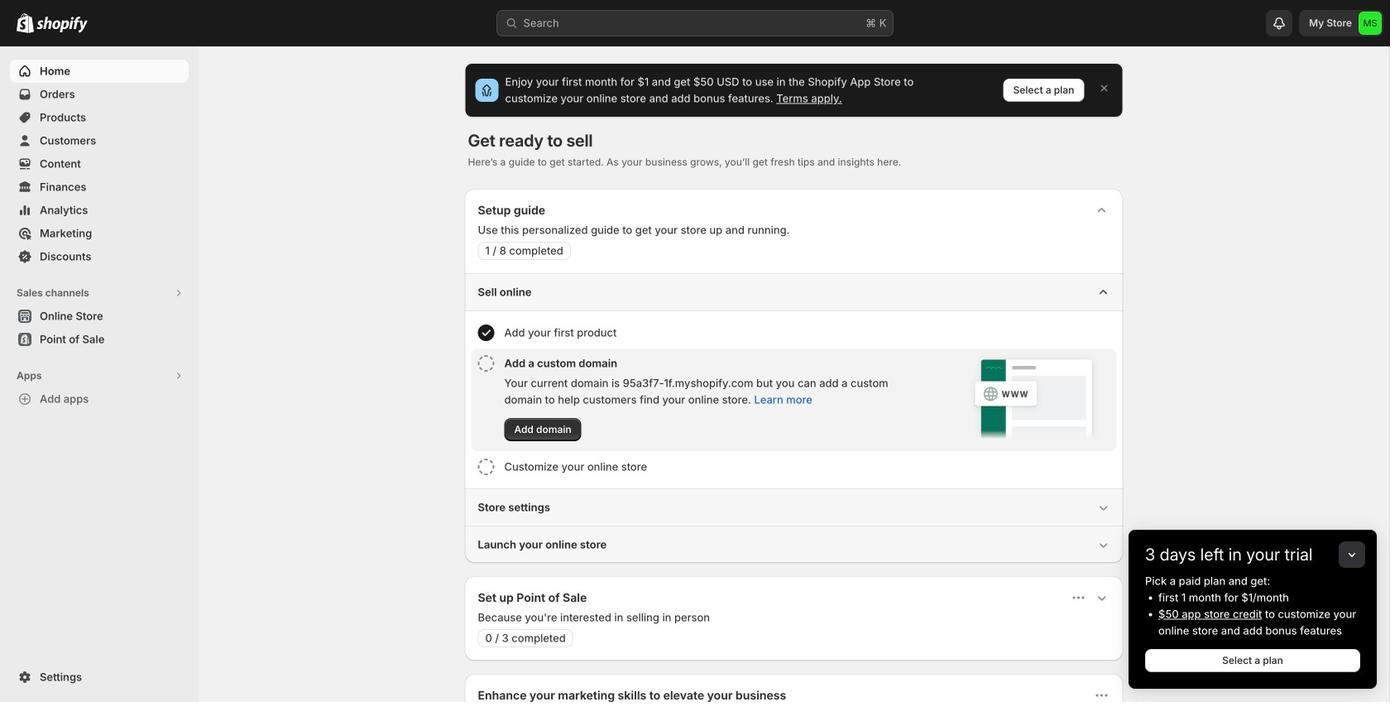 Task type: locate. For each thing, give the bounding box(es) containing it.
add a custom domain group
[[472, 349, 1117, 451]]

my store image
[[1359, 12, 1383, 35]]

customize your online store group
[[472, 452, 1117, 482]]

mark add your first product as not done image
[[478, 325, 495, 341]]

add your first product group
[[472, 318, 1117, 348]]

shopify image
[[17, 13, 34, 33], [36, 16, 88, 33]]



Task type: vqa. For each thing, say whether or not it's contained in the screenshot.
customize your online store group
yes



Task type: describe. For each thing, give the bounding box(es) containing it.
setup guide region
[[465, 189, 1124, 563]]

mark add a custom domain as done image
[[478, 355, 495, 372]]

mark customize your online store as done image
[[478, 459, 495, 475]]

1 horizontal spatial shopify image
[[36, 16, 88, 33]]

sell online group
[[465, 273, 1124, 488]]

guide categories group
[[465, 273, 1124, 563]]

0 horizontal spatial shopify image
[[17, 13, 34, 33]]



